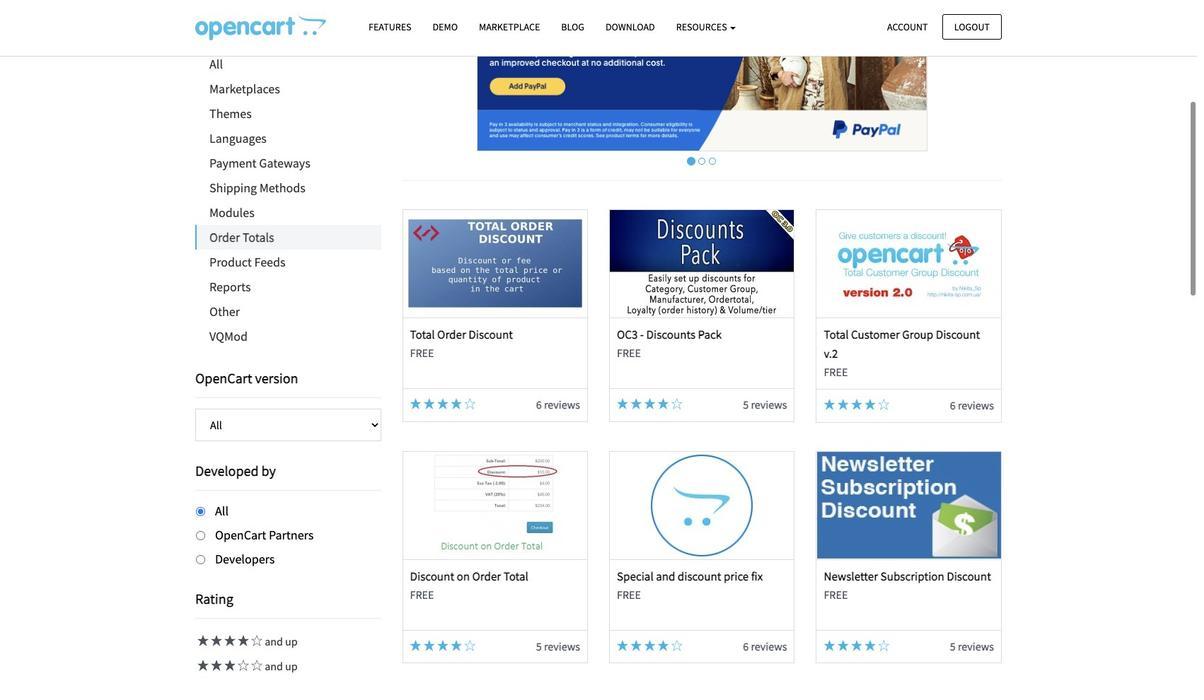 Task type: vqa. For each thing, say whether or not it's contained in the screenshot.
buy
no



Task type: describe. For each thing, give the bounding box(es) containing it.
demo
[[433, 21, 458, 33]]

group
[[902, 327, 934, 342]]

product feeds
[[209, 254, 286, 270]]

themes link
[[195, 101, 381, 126]]

total order discount image
[[403, 210, 587, 318]]

totals
[[243, 229, 274, 246]]

fix
[[751, 569, 763, 584]]

opencart for opencart version
[[195, 369, 252, 387]]

free inside "oc3 - discounts pack free"
[[617, 346, 641, 360]]

reviews for newsletter subscription discount
[[958, 639, 994, 654]]

blog
[[561, 21, 584, 33]]

demo link
[[422, 15, 468, 40]]

6 reviews for total customer group discount v.2
[[950, 398, 994, 413]]

total for total order discount
[[410, 327, 435, 342]]

reviews for special and discount price fix
[[751, 639, 787, 654]]

oc3 - discounts pack free
[[617, 327, 722, 360]]

total customer group discount v.2 link
[[824, 327, 980, 362]]

free inside total customer group discount v.2 free
[[824, 365, 848, 380]]

opencart total orders image
[[195, 15, 326, 40]]

other link
[[195, 299, 381, 324]]

modules
[[209, 204, 255, 221]]

5 reviews for newsletter subscription discount
[[950, 639, 994, 654]]

other
[[209, 304, 240, 320]]

reports
[[209, 279, 251, 295]]

shipping methods
[[209, 180, 306, 196]]

and up for first and up link
[[263, 635, 298, 649]]

star light o image for newsletter
[[878, 640, 890, 651]]

reports link
[[195, 275, 381, 299]]

free inside the newsletter subscription discount free
[[824, 588, 848, 602]]

download link
[[595, 15, 666, 40]]

oc3
[[617, 327, 638, 342]]

account link
[[875, 14, 940, 40]]

star light o image for total
[[464, 398, 476, 410]]

star light o image for oc3
[[671, 398, 683, 410]]

discounts
[[646, 327, 696, 342]]

5 for newsletter subscription discount
[[950, 639, 956, 654]]

reviews for total order discount
[[544, 398, 580, 412]]

discount on order total free
[[410, 569, 528, 602]]

feeds
[[254, 254, 286, 270]]

total for total customer group discount v.2
[[824, 327, 849, 342]]

languages link
[[195, 126, 381, 151]]

5 reviews for oc3 - discounts pack
[[743, 398, 787, 412]]

category
[[195, 12, 248, 30]]

discount inside the newsletter subscription discount free
[[947, 569, 991, 584]]

logout
[[954, 20, 990, 33]]

order inside 'discount on order total free'
[[472, 569, 501, 584]]

2 and up link from the top
[[195, 660, 298, 674]]

vqmod
[[209, 328, 248, 345]]

shipping
[[209, 180, 257, 196]]

order totals
[[209, 229, 274, 246]]

features link
[[358, 15, 422, 40]]

marketplace link
[[468, 15, 551, 40]]

features
[[369, 21, 411, 33]]

payment gateways
[[209, 155, 310, 171]]

partners
[[269, 527, 314, 543]]

resources
[[676, 21, 729, 33]]

6 for total customer group discount v.2
[[950, 398, 956, 413]]

price
[[724, 569, 749, 584]]

marketplace
[[479, 21, 540, 33]]

marketplaces
[[209, 81, 280, 97]]



Task type: locate. For each thing, give the bounding box(es) containing it.
2 horizontal spatial 5 reviews
[[950, 639, 994, 654]]

opencart version
[[195, 369, 298, 387]]

free down newsletter
[[824, 588, 848, 602]]

all link
[[195, 52, 381, 76]]

vqmod link
[[195, 324, 381, 349]]

1 horizontal spatial total
[[504, 569, 528, 584]]

download
[[606, 21, 655, 33]]

developed by
[[195, 462, 276, 480]]

order
[[209, 229, 240, 246], [437, 327, 466, 342], [472, 569, 501, 584]]

5 for oc3 - discounts pack
[[743, 398, 749, 412]]

1 horizontal spatial 5
[[743, 398, 749, 412]]

star light image
[[437, 398, 449, 410], [617, 398, 628, 410], [631, 398, 642, 410], [658, 398, 669, 410], [838, 399, 849, 410], [865, 399, 876, 410], [209, 636, 222, 647], [236, 636, 249, 647], [410, 640, 421, 651], [617, 640, 628, 651], [631, 640, 642, 651], [824, 640, 835, 651], [865, 640, 876, 651], [222, 660, 236, 672]]

total order discount link
[[410, 327, 513, 342]]

1 vertical spatial order
[[437, 327, 466, 342]]

6 for special and discount price fix
[[743, 639, 749, 654]]

0 horizontal spatial order
[[209, 229, 240, 246]]

reviews for total customer group discount v.2
[[958, 398, 994, 413]]

star light o image
[[878, 399, 890, 410], [464, 640, 476, 651], [671, 640, 683, 651], [249, 660, 263, 672]]

1 horizontal spatial 6
[[743, 639, 749, 654]]

2 horizontal spatial 6 reviews
[[950, 398, 994, 413]]

pack
[[698, 327, 722, 342]]

1 vertical spatial and up link
[[195, 660, 298, 674]]

None radio
[[196, 507, 205, 517], [196, 531, 205, 540], [196, 555, 205, 564], [196, 507, 205, 517], [196, 531, 205, 540], [196, 555, 205, 564]]

all down developed
[[215, 503, 229, 519]]

star light o image for and
[[671, 640, 683, 651]]

0 vertical spatial all
[[209, 56, 223, 72]]

discount inside total customer group discount v.2 free
[[936, 327, 980, 342]]

modules link
[[195, 200, 381, 225]]

and for 2nd and up link
[[265, 660, 283, 674]]

2 vertical spatial and
[[265, 660, 283, 674]]

free down discount on order total "link"
[[410, 588, 434, 602]]

1 horizontal spatial order
[[437, 327, 466, 342]]

opencart
[[195, 369, 252, 387], [215, 527, 266, 543]]

blog link
[[551, 15, 595, 40]]

0 horizontal spatial 6
[[536, 398, 542, 412]]

reviews
[[544, 398, 580, 412], [751, 398, 787, 412], [958, 398, 994, 413], [544, 639, 580, 654], [751, 639, 787, 654], [958, 639, 994, 654]]

6
[[536, 398, 542, 412], [950, 398, 956, 413], [743, 639, 749, 654]]

newsletter subscription discount free
[[824, 569, 991, 602]]

and up
[[263, 635, 298, 649], [263, 660, 298, 674]]

rating
[[195, 590, 233, 608]]

opencart for opencart partners
[[215, 527, 266, 543]]

discount on order total link
[[410, 569, 528, 584]]

discount
[[678, 569, 721, 584]]

free inside "special and discount price fix free"
[[617, 588, 641, 602]]

0 vertical spatial and up
[[263, 635, 298, 649]]

star light o image for customer
[[878, 399, 890, 410]]

product
[[209, 254, 252, 270]]

newsletter subscription discount link
[[824, 569, 991, 584]]

1 and up link from the top
[[195, 635, 298, 649]]

6 reviews for total order discount
[[536, 398, 580, 412]]

-
[[640, 327, 644, 342]]

opencart up developers
[[215, 527, 266, 543]]

free down special
[[617, 588, 641, 602]]

2 horizontal spatial 5
[[950, 639, 956, 654]]

and up link
[[195, 635, 298, 649], [195, 660, 298, 674]]

logout link
[[942, 14, 1002, 40]]

themes
[[209, 105, 252, 122]]

2 horizontal spatial total
[[824, 327, 849, 342]]

and
[[656, 569, 675, 584], [265, 635, 283, 649], [265, 660, 283, 674]]

free down oc3
[[617, 346, 641, 360]]

0 vertical spatial order
[[209, 229, 240, 246]]

1 up from the top
[[285, 635, 298, 649]]

star light o image
[[464, 398, 476, 410], [671, 398, 683, 410], [249, 636, 263, 647], [878, 640, 890, 651], [236, 660, 249, 672]]

methods
[[260, 180, 306, 196]]

account
[[887, 20, 928, 33]]

oc3 - discounts pack link
[[617, 327, 722, 342]]

total
[[410, 327, 435, 342], [824, 327, 849, 342], [504, 569, 528, 584]]

1 vertical spatial and up
[[263, 660, 298, 674]]

6 reviews
[[536, 398, 580, 412], [950, 398, 994, 413], [743, 639, 787, 654]]

1 vertical spatial opencart
[[215, 527, 266, 543]]

developed
[[195, 462, 259, 480]]

up for first and up link
[[285, 635, 298, 649]]

free
[[410, 346, 434, 360], [617, 346, 641, 360], [824, 365, 848, 380], [410, 588, 434, 602], [617, 588, 641, 602], [824, 588, 848, 602]]

2 and up from the top
[[263, 660, 298, 674]]

special and discount price fix image
[[610, 452, 794, 559]]

customer
[[851, 327, 900, 342]]

1 vertical spatial and
[[265, 635, 283, 649]]

shipping methods link
[[195, 175, 381, 200]]

subscription
[[881, 569, 944, 584]]

0 horizontal spatial 5 reviews
[[536, 639, 580, 654]]

5 reviews
[[743, 398, 787, 412], [536, 639, 580, 654], [950, 639, 994, 654]]

total customer group discount v.2 image
[[817, 210, 1001, 318]]

gateways
[[259, 155, 310, 171]]

paypal payment gateway image
[[477, 0, 927, 151]]

all
[[209, 56, 223, 72], [215, 503, 229, 519]]

1 horizontal spatial 6 reviews
[[743, 639, 787, 654]]

free down total order discount link
[[410, 346, 434, 360]]

0 vertical spatial and up link
[[195, 635, 298, 649]]

total inside total customer group discount v.2 free
[[824, 327, 849, 342]]

by
[[261, 462, 276, 480]]

order totals link
[[197, 225, 381, 250]]

discount on order total image
[[403, 452, 587, 559]]

up for 2nd and up link
[[285, 660, 298, 674]]

languages
[[209, 130, 267, 146]]

star light image
[[410, 398, 421, 410], [424, 398, 435, 410], [451, 398, 462, 410], [644, 398, 655, 410], [824, 399, 835, 410], [851, 399, 862, 410], [195, 636, 209, 647], [222, 636, 236, 647], [424, 640, 435, 651], [437, 640, 449, 651], [451, 640, 462, 651], [644, 640, 655, 651], [658, 640, 669, 651], [838, 640, 849, 651], [851, 640, 862, 651], [195, 660, 209, 672], [209, 660, 222, 672]]

5 for discount on order total
[[536, 639, 542, 654]]

1 vertical spatial all
[[215, 503, 229, 519]]

2 up from the top
[[285, 660, 298, 674]]

version
[[255, 369, 298, 387]]

1 and up from the top
[[263, 635, 298, 649]]

discount
[[469, 327, 513, 342], [936, 327, 980, 342], [410, 569, 454, 584], [947, 569, 991, 584]]

developers
[[215, 551, 275, 567]]

6 for total order discount
[[536, 398, 542, 412]]

0 horizontal spatial 6 reviews
[[536, 398, 580, 412]]

discount inside 'discount on order total free'
[[410, 569, 454, 584]]

reviews for oc3 - discounts pack
[[751, 398, 787, 412]]

1 vertical spatial up
[[285, 660, 298, 674]]

2 vertical spatial order
[[472, 569, 501, 584]]

0 vertical spatial opencart
[[195, 369, 252, 387]]

total customer group discount v.2 free
[[824, 327, 980, 380]]

oc3 - discounts pack image
[[610, 210, 794, 318]]

total order discount free
[[410, 327, 513, 360]]

newsletter
[[824, 569, 878, 584]]

6 reviews for special and discount price fix
[[743, 639, 787, 654]]

v.2
[[824, 346, 838, 362]]

free inside 'discount on order total free'
[[410, 588, 434, 602]]

payment gateways link
[[195, 151, 381, 175]]

resources link
[[666, 15, 747, 40]]

opencart down vqmod
[[195, 369, 252, 387]]

product feeds link
[[195, 250, 381, 275]]

free down v.2
[[824, 365, 848, 380]]

and inside "special and discount price fix free"
[[656, 569, 675, 584]]

newsletter subscription discount image
[[817, 452, 1001, 559]]

total inside total order discount free
[[410, 327, 435, 342]]

1 horizontal spatial 5 reviews
[[743, 398, 787, 412]]

total inside 'discount on order total free'
[[504, 569, 528, 584]]

star light o image inside and up link
[[249, 660, 263, 672]]

opencart partners
[[215, 527, 314, 543]]

5 reviews for discount on order total
[[536, 639, 580, 654]]

special and discount price fix link
[[617, 569, 763, 584]]

and for first and up link
[[265, 635, 283, 649]]

special
[[617, 569, 654, 584]]

0 vertical spatial up
[[285, 635, 298, 649]]

0 horizontal spatial 5
[[536, 639, 542, 654]]

all up marketplaces
[[209, 56, 223, 72]]

0 vertical spatial and
[[656, 569, 675, 584]]

payment
[[209, 155, 257, 171]]

discount inside total order discount free
[[469, 327, 513, 342]]

free inside total order discount free
[[410, 346, 434, 360]]

marketplaces link
[[195, 76, 381, 101]]

2 horizontal spatial order
[[472, 569, 501, 584]]

and up for 2nd and up link
[[263, 660, 298, 674]]

2 horizontal spatial 6
[[950, 398, 956, 413]]

reviews for discount on order total
[[544, 639, 580, 654]]

special and discount price fix free
[[617, 569, 763, 602]]

on
[[457, 569, 470, 584]]

up
[[285, 635, 298, 649], [285, 660, 298, 674]]

5
[[743, 398, 749, 412], [536, 639, 542, 654], [950, 639, 956, 654]]

star light o image for on
[[464, 640, 476, 651]]

0 horizontal spatial total
[[410, 327, 435, 342]]

order inside total order discount free
[[437, 327, 466, 342]]



